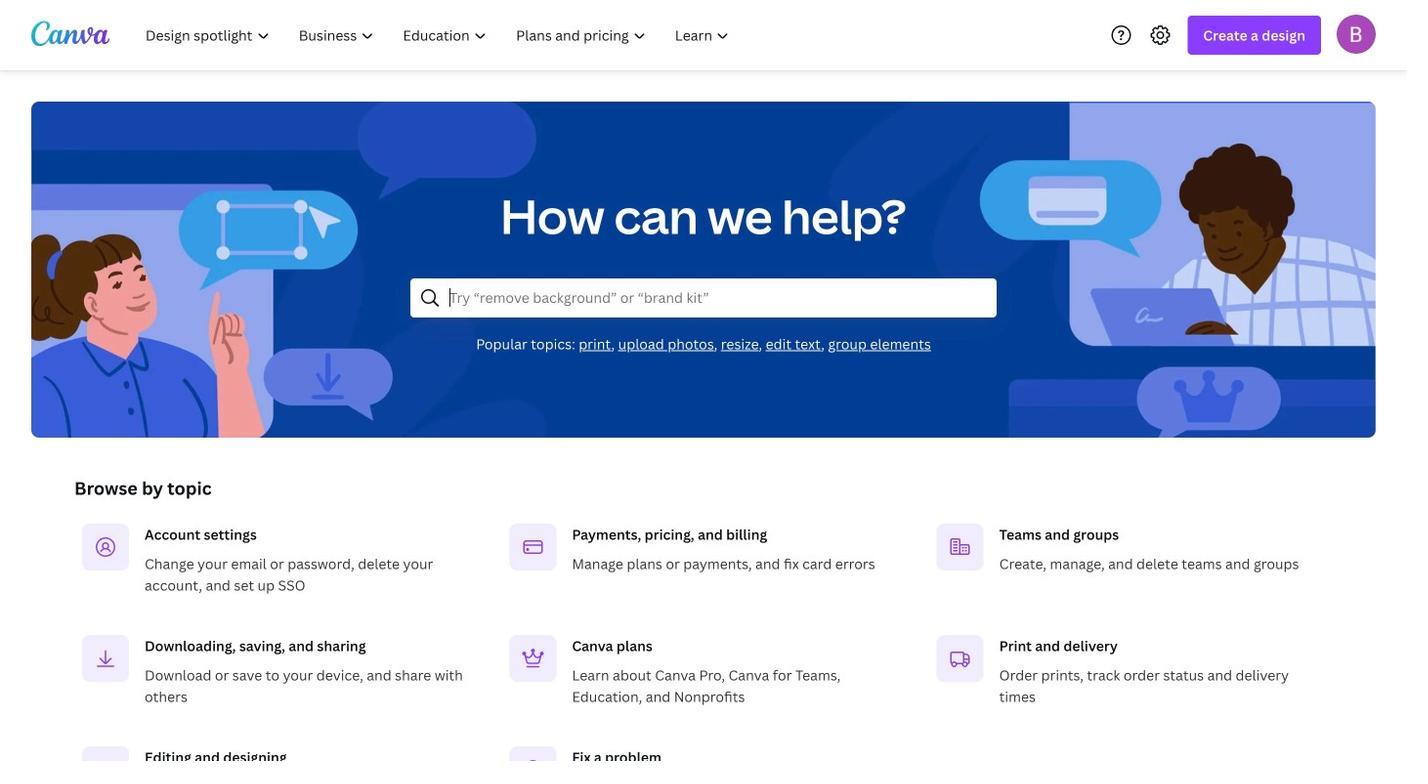 Task type: vqa. For each thing, say whether or not it's contained in the screenshot.
documents
no



Task type: locate. For each thing, give the bounding box(es) containing it.
bob builder image
[[1337, 14, 1377, 54]]

Try "remove background" or "brand kit" search field
[[450, 280, 984, 317]]



Task type: describe. For each thing, give the bounding box(es) containing it.
top level navigation element
[[133, 16, 746, 55]]



